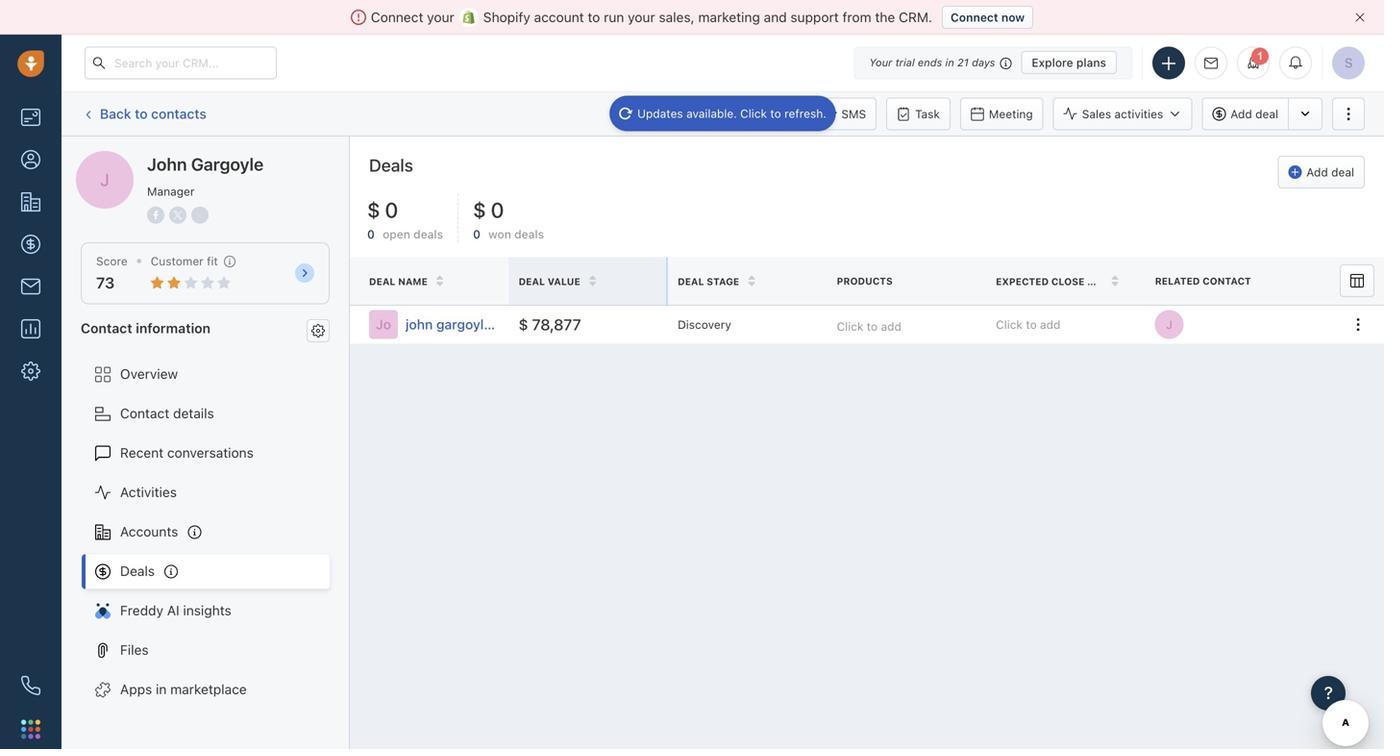 Task type: locate. For each thing, give the bounding box(es) containing it.
add
[[1041, 318, 1061, 331], [881, 320, 902, 333]]

2 horizontal spatial j
[[1167, 318, 1173, 331]]

0 horizontal spatial deals
[[414, 228, 443, 241]]

contact down 73
[[81, 320, 132, 336]]

add down products
[[881, 320, 902, 333]]

back
[[100, 106, 131, 121]]

0 horizontal spatial john
[[114, 151, 145, 166]]

deals for $ 0 0 won deals
[[515, 228, 544, 241]]

1 vertical spatial add deal
[[1307, 165, 1355, 179]]

deal for deal stage
[[678, 276, 704, 287]]

connect
[[371, 9, 424, 25], [951, 11, 999, 24]]

your
[[427, 9, 455, 25], [628, 9, 656, 25]]

deals right won
[[515, 228, 544, 241]]

deal
[[1256, 107, 1279, 121], [1332, 165, 1355, 179]]

freddy
[[120, 603, 164, 618]]

deal left name
[[369, 276, 396, 287]]

0 horizontal spatial your
[[427, 9, 455, 25]]

deal
[[369, 276, 396, 287], [519, 276, 545, 287], [678, 276, 704, 287]]

contact information
[[81, 320, 211, 336]]

gargoyle
[[148, 151, 204, 166], [191, 154, 264, 175]]

0 vertical spatial add deal
[[1231, 107, 1279, 121]]

1 horizontal spatial connect
[[951, 11, 999, 24]]

call
[[741, 107, 761, 121]]

$ right $ 0 0 open deals
[[473, 197, 486, 222]]

in right apps at bottom left
[[156, 681, 167, 697]]

the
[[876, 9, 896, 25]]

1 your from the left
[[427, 9, 455, 25]]

expected
[[996, 276, 1049, 287]]

$ inside $ 0 0 open deals
[[367, 197, 380, 222]]

2 horizontal spatial deal
[[678, 276, 704, 287]]

3 deal from the left
[[678, 276, 704, 287]]

deals
[[414, 228, 443, 241], [515, 228, 544, 241]]

john
[[114, 151, 145, 166], [147, 154, 187, 175]]

0 vertical spatial j
[[87, 152, 94, 165]]

related contact
[[1156, 275, 1252, 286]]

deals right open at the left top of page
[[414, 228, 443, 241]]

activities
[[1115, 107, 1164, 121]]

your trial ends in 21 days
[[870, 56, 996, 69]]

1 deal from the left
[[369, 276, 396, 287]]

meeting button
[[961, 98, 1044, 130]]

j down back to contacts link at the top left
[[87, 152, 94, 165]]

$ inside $ 0 0 won deals
[[473, 197, 486, 222]]

0 horizontal spatial add deal
[[1231, 107, 1279, 121]]

open
[[383, 228, 411, 241]]

sales activities button
[[1054, 98, 1202, 130], [1054, 98, 1193, 130]]

0 up open at the left top of page
[[385, 197, 398, 222]]

21
[[958, 56, 969, 69]]

task
[[916, 107, 940, 121]]

1
[[1258, 50, 1264, 62]]

ends
[[918, 56, 943, 69]]

0 horizontal spatial add
[[1231, 107, 1253, 121]]

deals inside $ 0 0 won deals
[[515, 228, 544, 241]]

deal name
[[369, 276, 428, 287]]

2 your from the left
[[628, 9, 656, 25]]

in
[[946, 56, 955, 69], [156, 681, 167, 697]]

0 horizontal spatial deal
[[369, 276, 396, 287]]

j button
[[1156, 310, 1185, 339]]

j link
[[1156, 310, 1185, 339]]

call link
[[712, 98, 771, 130]]

2 deals from the left
[[515, 228, 544, 241]]

1 horizontal spatial in
[[946, 56, 955, 69]]

j down back
[[100, 169, 109, 190]]

Search your CRM... text field
[[85, 47, 277, 79]]

sms
[[842, 107, 867, 121]]

1 horizontal spatial deal
[[519, 276, 545, 287]]

1 link
[[1238, 47, 1270, 79]]

manager
[[147, 185, 195, 198]]

add
[[1231, 107, 1253, 121], [1307, 165, 1329, 179]]

trial
[[896, 56, 915, 69]]

0 vertical spatial contact
[[81, 320, 132, 336]]

1 horizontal spatial j
[[100, 169, 109, 190]]

meeting
[[990, 107, 1034, 121]]

john gargoyle
[[114, 151, 204, 166], [147, 154, 264, 175]]

connect inside button
[[951, 11, 999, 24]]

sales
[[1083, 107, 1112, 121]]

j down related
[[1167, 318, 1173, 331]]

1 deals from the left
[[414, 228, 443, 241]]

click to add down expected
[[996, 318, 1061, 331]]

click
[[741, 107, 767, 120], [996, 318, 1023, 331], [837, 320, 864, 333]]

2 deal from the left
[[519, 276, 545, 287]]

1 vertical spatial contact
[[120, 405, 170, 421]]

2 vertical spatial j
[[1167, 318, 1173, 331]]

1 horizontal spatial deals
[[369, 155, 413, 176]]

1 horizontal spatial add
[[1307, 165, 1329, 179]]

value
[[548, 276, 581, 287]]

connect for connect now
[[951, 11, 999, 24]]

john down back to contacts link at the top left
[[114, 151, 145, 166]]

available.
[[687, 107, 737, 120]]

0 horizontal spatial connect
[[371, 9, 424, 25]]

1 horizontal spatial add deal
[[1307, 165, 1355, 179]]

add deal button
[[1202, 98, 1289, 130], [1278, 156, 1366, 188]]

deals inside $ 0 0 open deals
[[414, 228, 443, 241]]

contact for contact details
[[120, 405, 170, 421]]

phone element
[[12, 666, 50, 705]]

click to add
[[996, 318, 1061, 331], [837, 320, 902, 333]]

details
[[173, 405, 214, 421]]

your left the shopify
[[427, 9, 455, 25]]

connect now
[[951, 11, 1025, 24]]

$ for $ 0 0 won deals
[[473, 197, 486, 222]]

refresh.
[[785, 107, 827, 120]]

in left 21
[[946, 56, 955, 69]]

send email image
[[1205, 57, 1219, 70]]

deal left the value
[[519, 276, 545, 287]]

add down expected close date
[[1041, 318, 1061, 331]]

73 button
[[96, 274, 115, 292]]

1 vertical spatial add
[[1307, 165, 1329, 179]]

your
[[870, 56, 893, 69]]

files
[[120, 642, 149, 658]]

0 vertical spatial add
[[1231, 107, 1253, 121]]

0 horizontal spatial j
[[87, 152, 94, 165]]

1 horizontal spatial deal
[[1332, 165, 1355, 179]]

deal left stage
[[678, 276, 704, 287]]

$ for $ 0 0 open deals
[[367, 197, 380, 222]]

to
[[588, 9, 600, 25], [135, 106, 148, 121], [771, 107, 782, 120], [1026, 318, 1037, 331], [867, 320, 878, 333]]

$ up deal name
[[367, 197, 380, 222]]

john up manager
[[147, 154, 187, 175]]

email
[[662, 107, 692, 121]]

email button
[[634, 98, 702, 130]]

1 vertical spatial deals
[[120, 563, 155, 579]]

deals up freddy at the left
[[120, 563, 155, 579]]

j
[[87, 152, 94, 165], [100, 169, 109, 190], [1167, 318, 1173, 331]]

discovery
[[678, 318, 732, 331]]

2 horizontal spatial $
[[519, 315, 528, 334]]

0 horizontal spatial $
[[367, 197, 380, 222]]

1 horizontal spatial click
[[837, 320, 864, 333]]

stage
[[707, 276, 740, 287]]

0 vertical spatial deals
[[369, 155, 413, 176]]

0 horizontal spatial deal
[[1256, 107, 1279, 121]]

1 horizontal spatial your
[[628, 9, 656, 25]]

1 vertical spatial j
[[100, 169, 109, 190]]

deals
[[369, 155, 413, 176], [120, 563, 155, 579]]

customer fit
[[151, 254, 218, 268]]

contact up recent
[[120, 405, 170, 421]]

$ left 78,877
[[519, 315, 528, 334]]

0 vertical spatial in
[[946, 56, 955, 69]]

1 horizontal spatial deals
[[515, 228, 544, 241]]

1 vertical spatial add deal button
[[1278, 156, 1366, 188]]

marketing
[[699, 9, 761, 25]]

plans
[[1077, 56, 1107, 69]]

j for score
[[100, 169, 109, 190]]

click to add down products
[[837, 320, 902, 333]]

deals up $ 0 0 open deals
[[369, 155, 413, 176]]

contact
[[81, 320, 132, 336], [120, 405, 170, 421]]

0 horizontal spatial in
[[156, 681, 167, 697]]

0 left won
[[473, 228, 481, 241]]

your right run
[[628, 9, 656, 25]]

recent conversations
[[120, 445, 254, 461]]

phone image
[[21, 676, 40, 695]]

1 horizontal spatial $
[[473, 197, 486, 222]]



Task type: vqa. For each thing, say whether or not it's contained in the screenshot.
View
no



Task type: describe. For each thing, give the bounding box(es) containing it.
conversations
[[167, 445, 254, 461]]

apps in marketplace
[[120, 681, 247, 697]]

explore
[[1032, 56, 1074, 69]]

73
[[96, 274, 115, 292]]

explore plans link
[[1022, 51, 1118, 74]]

now
[[1002, 11, 1025, 24]]

crm.
[[899, 9, 933, 25]]

deal for deal name
[[369, 276, 396, 287]]

0 up won
[[491, 197, 504, 222]]

to down expected
[[1026, 318, 1037, 331]]

call button
[[712, 98, 771, 130]]

days
[[972, 56, 996, 69]]

insights
[[183, 603, 232, 618]]

recent
[[120, 445, 164, 461]]

information
[[136, 320, 211, 336]]

task button
[[887, 98, 951, 130]]

score
[[96, 254, 128, 268]]

shopify
[[484, 9, 531, 25]]

0 vertical spatial deal
[[1256, 107, 1279, 121]]

close
[[1052, 276, 1085, 287]]

ai
[[167, 603, 180, 618]]

connect for connect your
[[371, 9, 424, 25]]

back to contacts link
[[81, 99, 208, 129]]

0 horizontal spatial deals
[[120, 563, 155, 579]]

sales activities
[[1083, 107, 1164, 121]]

to down products
[[867, 320, 878, 333]]

0 horizontal spatial add
[[881, 320, 902, 333]]

connect your
[[371, 9, 455, 25]]

related
[[1156, 275, 1201, 286]]

deal stage
[[678, 276, 740, 287]]

support
[[791, 9, 839, 25]]

1 horizontal spatial click to add
[[996, 318, 1061, 331]]

0 left open at the left top of page
[[367, 228, 375, 241]]

customer
[[151, 254, 204, 268]]

$ 78,877
[[519, 315, 581, 334]]

to left run
[[588, 9, 600, 25]]

apps
[[120, 681, 152, 697]]

updates available. click to refresh. link
[[610, 96, 837, 131]]

score 73
[[96, 254, 128, 292]]

deal value
[[519, 276, 581, 287]]

expected close date
[[996, 276, 1114, 287]]

2 horizontal spatial click
[[996, 318, 1023, 331]]

sms button
[[813, 98, 877, 130]]

explore plans
[[1032, 56, 1107, 69]]

to right back
[[135, 106, 148, 121]]

1 vertical spatial in
[[156, 681, 167, 697]]

products
[[837, 275, 893, 286]]

accounts
[[120, 524, 178, 540]]

close image
[[1356, 13, 1366, 22]]

mng settings image
[[312, 324, 325, 337]]

0 horizontal spatial click
[[741, 107, 767, 120]]

won
[[489, 228, 512, 241]]

contact details
[[120, 405, 214, 421]]

shopify account to run your sales, marketing and support from the crm.
[[484, 9, 933, 25]]

fit
[[207, 254, 218, 268]]

account
[[534, 9, 584, 25]]

updates
[[638, 107, 684, 120]]

activities
[[120, 484, 177, 500]]

date
[[1088, 276, 1114, 287]]

from
[[843, 9, 872, 25]]

contact
[[1203, 275, 1252, 286]]

$ for $ 78,877
[[519, 315, 528, 334]]

$ 0 0 won deals
[[473, 197, 544, 241]]

to right call at the right top
[[771, 107, 782, 120]]

overview
[[120, 366, 178, 382]]

deals for $ 0 0 open deals
[[414, 228, 443, 241]]

freshworks switcher image
[[21, 720, 40, 739]]

j inside button
[[1167, 318, 1173, 331]]

connect now button
[[942, 6, 1034, 29]]

jo
[[376, 316, 391, 332]]

updates available. click to refresh.
[[638, 107, 827, 120]]

$ 0 0 open deals
[[367, 197, 443, 241]]

freddy ai insights
[[120, 603, 232, 618]]

run
[[604, 9, 625, 25]]

and
[[764, 9, 787, 25]]

contact for contact information
[[81, 320, 132, 336]]

1 horizontal spatial john
[[147, 154, 187, 175]]

contacts
[[151, 106, 207, 121]]

sales,
[[659, 9, 695, 25]]

1 vertical spatial deal
[[1332, 165, 1355, 179]]

1 horizontal spatial add
[[1041, 318, 1061, 331]]

78,877
[[532, 315, 581, 334]]

name
[[398, 276, 428, 287]]

deal for deal value
[[519, 276, 545, 287]]

back to contacts
[[100, 106, 207, 121]]

0 horizontal spatial click to add
[[837, 320, 902, 333]]

0 vertical spatial add deal button
[[1202, 98, 1289, 130]]

marketplace
[[170, 681, 247, 697]]

j for j
[[87, 152, 94, 165]]



